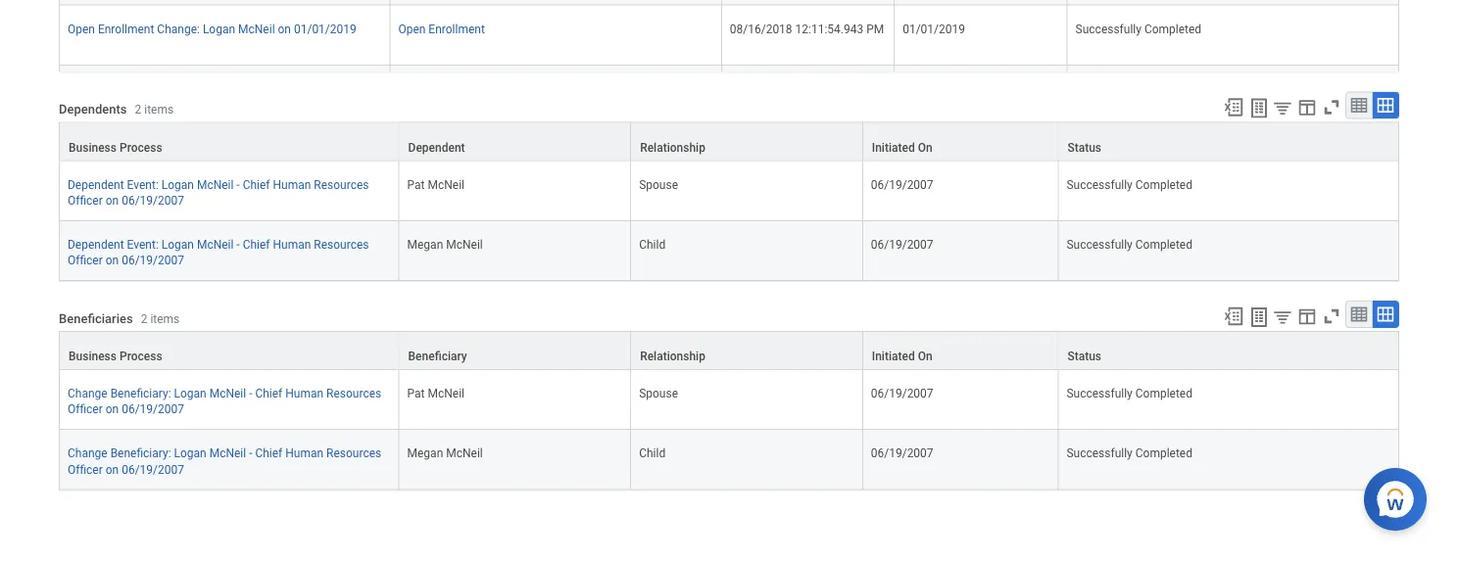 Task type: describe. For each thing, give the bounding box(es) containing it.
change beneficiary: logan mcneil - chief human resources officer on 06/19/2007 for megan mcneil
[[68, 448, 381, 477]]

pat mcneil for dependents
[[407, 179, 464, 192]]

spouse element
[[639, 175, 678, 192]]

logan for third successfully completed element from the top
[[174, 388, 206, 401]]

resources for third successfully completed element from the bottom of the page
[[314, 238, 369, 252]]

enrollment for open enrollment change: logan mcneil on 01/01/2019
[[98, 23, 154, 37]]

megan mcneil for dependents
[[407, 238, 483, 252]]

open enrollment change: logan mcneil on 01/01/2019
[[68, 23, 356, 37]]

megan for dependents
[[407, 238, 443, 252]]

click to view/edit grid preferences image
[[1297, 306, 1318, 328]]

3 successfully completed element from the top
[[1067, 384, 1193, 401]]

business process button for beneficiaries
[[60, 333, 398, 370]]

toolbar for beneficiaries
[[1214, 301, 1399, 332]]

successfully completed for 1st successfully completed element from the bottom of the page
[[1067, 448, 1193, 461]]

completed for third successfully completed element from the top
[[1136, 388, 1193, 401]]

1 child from the top
[[639, 238, 666, 252]]

select to filter grid data image for dependents
[[1272, 98, 1294, 119]]

logan for 1st successfully completed element from the bottom of the page
[[174, 448, 206, 461]]

dependent event: logan mcneil - chief human resources officer on 06/19/2007 link for megan mcneil
[[68, 235, 369, 268]]

business process for dependents
[[69, 141, 162, 155]]

completed for 1st successfully completed element from the bottom of the page
[[1136, 448, 1193, 461]]

workday assistant region
[[1364, 461, 1435, 531]]

change:
[[157, 23, 200, 37]]

completed for third successfully completed element from the bottom of the page
[[1136, 238, 1193, 252]]

chief for megan mcneil change beneficiary: logan mcneil - chief human resources officer on 06/19/2007 link
[[255, 448, 283, 461]]

on for third successfully completed element from the bottom of the page
[[106, 254, 119, 268]]

mcneil inside open enrollment change: logan mcneil on 01/01/2019 link
[[238, 23, 275, 37]]

enrollment for open enrollment
[[429, 23, 485, 37]]

event: for pat mcneil
[[127, 179, 159, 192]]

export to excel image
[[1223, 306, 1245, 328]]

pat for dependents
[[407, 179, 425, 192]]

open enrollment change: logan mcneil on 01/01/2019 link
[[68, 19, 356, 37]]

dependent for pat
[[68, 179, 124, 192]]

officer for third successfully completed element from the top
[[68, 403, 103, 417]]

officer for 1st successfully completed element from the top of the page
[[68, 194, 103, 208]]

8 row from the top
[[59, 371, 1399, 431]]

dependents
[[59, 102, 127, 117]]

7 row from the top
[[59, 332, 1399, 371]]

chief for dependent event: logan mcneil - chief human resources officer on 06/19/2007 link for megan mcneil
[[243, 238, 270, 252]]

initiated on for beneficiaries
[[872, 350, 933, 364]]

08/16/2018
[[730, 23, 792, 37]]

change for megan
[[68, 448, 107, 461]]

export to worksheets image for beneficiaries
[[1248, 306, 1271, 330]]

pat mcneil for beneficiaries
[[407, 388, 464, 401]]

dependent event: logan mcneil - chief human resources officer on 06/19/2007 for pat mcneil
[[68, 179, 369, 208]]

logan for 1st successfully completed element from the top of the page
[[161, 179, 194, 192]]

human for 1st successfully completed element from the bottom of the page
[[285, 448, 323, 461]]

status button for dependents
[[1059, 124, 1398, 161]]

beneficiary button
[[399, 333, 630, 370]]

change beneficiary: logan mcneil - chief human resources officer on 06/19/2007 link for pat mcneil
[[68, 384, 381, 417]]

successfully for third successfully completed element from the bottom of the page
[[1067, 238, 1133, 252]]

dependent event: logan mcneil - chief human resources officer on 06/19/2007 link for pat mcneil
[[68, 175, 369, 208]]

initiated for beneficiaries
[[872, 350, 915, 364]]

expand table image
[[1376, 305, 1395, 325]]

relationship for dependents
[[640, 141, 705, 155]]

select to filter grid data image for beneficiaries
[[1272, 307, 1294, 328]]

event: for megan mcneil
[[127, 238, 159, 252]]

successfully for 1st successfully completed element from the bottom of the page
[[1067, 448, 1133, 461]]

chief for change beneficiary: logan mcneil - chief human resources officer on 06/19/2007 link corresponding to pat mcneil
[[255, 388, 283, 401]]

toolbar for dependents
[[1214, 92, 1399, 123]]

open for open enrollment
[[398, 23, 426, 37]]

click to view/edit grid preferences image
[[1297, 97, 1318, 119]]

human for third successfully completed element from the top
[[285, 388, 323, 401]]

relationship for beneficiaries
[[640, 350, 705, 364]]

2 for beneficiaries
[[141, 312, 147, 326]]

- for 1st successfully completed element from the top of the page
[[237, 179, 240, 192]]

logan for third successfully completed element from the bottom of the page
[[161, 238, 194, 252]]

business for beneficiaries
[[69, 350, 117, 364]]

on for 1st successfully completed element from the top of the page
[[106, 194, 119, 208]]

resources for 1st successfully completed element from the top of the page
[[314, 179, 369, 192]]

export to excel image
[[1223, 97, 1245, 119]]

initiated on for dependents
[[872, 141, 933, 155]]

successfully completed for third successfully completed element from the top
[[1067, 388, 1193, 401]]

beneficiaries
[[59, 311, 133, 326]]

- for 1st successfully completed element from the bottom of the page
[[249, 448, 252, 461]]

2 successfully completed element from the top
[[1067, 235, 1193, 252]]



Task type: locate. For each thing, give the bounding box(es) containing it.
megan mcneil
[[407, 238, 483, 252], [407, 448, 483, 461]]

chief for pat mcneil's dependent event: logan mcneil - chief human resources officer on 06/19/2007 link
[[243, 179, 270, 192]]

1 pat from the top
[[407, 179, 425, 192]]

1 vertical spatial change beneficiary: logan mcneil - chief human resources officer on 06/19/2007 link
[[68, 444, 381, 477]]

status button down export to excel image
[[1059, 124, 1398, 161]]

2 child from the top
[[639, 448, 666, 461]]

relationship
[[640, 141, 705, 155], [640, 350, 705, 364]]

child element
[[639, 235, 666, 252]]

1 initiated on from the top
[[872, 141, 933, 155]]

0 vertical spatial on
[[918, 141, 933, 155]]

2 dependent event: logan mcneil - chief human resources officer on 06/19/2007 link from the top
[[68, 235, 369, 268]]

event:
[[127, 179, 159, 192], [127, 238, 159, 252]]

business down dependents
[[69, 141, 117, 155]]

2 row from the top
[[59, 7, 1399, 67]]

change
[[68, 388, 107, 401], [68, 448, 107, 461]]

status
[[1068, 141, 1102, 155], [1068, 350, 1102, 364]]

2 officer from the top
[[68, 254, 103, 268]]

items right dependents
[[144, 103, 174, 117]]

- for third successfully completed element from the top
[[249, 388, 252, 401]]

1 vertical spatial change
[[68, 448, 107, 461]]

06/19/2007
[[871, 179, 934, 192], [122, 194, 184, 208], [871, 238, 934, 252], [122, 254, 184, 268], [871, 388, 934, 401], [122, 403, 184, 417], [871, 448, 934, 461], [122, 463, 184, 477]]

1 relationship from the top
[[640, 141, 705, 155]]

cell
[[59, 0, 390, 7], [390, 0, 722, 7], [722, 0, 895, 7], [895, 0, 1068, 7], [1068, 0, 1399, 7], [59, 67, 390, 126], [390, 67, 722, 126], [722, 67, 895, 126], [895, 67, 1068, 126], [1068, 67, 1399, 126]]

dependent
[[408, 141, 465, 155], [68, 179, 124, 192], [68, 238, 124, 252]]

1 horizontal spatial 01/01/2019
[[903, 23, 965, 37]]

2 change from the top
[[68, 448, 107, 461]]

change beneficiary: logan mcneil - chief human resources officer on 06/19/2007
[[68, 388, 381, 417], [68, 448, 381, 477]]

select to filter grid data image left click to view/edit grid preferences icon
[[1272, 98, 1294, 119]]

human for 1st successfully completed element from the top of the page
[[273, 179, 311, 192]]

2 right dependents
[[135, 103, 141, 117]]

1 pat mcneil from the top
[[407, 179, 464, 192]]

export to worksheets image for dependents
[[1248, 97, 1271, 121]]

successfully completed element
[[1067, 175, 1193, 192], [1067, 235, 1193, 252], [1067, 384, 1193, 401], [1067, 444, 1193, 461]]

0 vertical spatial change beneficiary: logan mcneil - chief human resources officer on 06/19/2007 link
[[68, 384, 381, 417]]

select to filter grid data image
[[1272, 98, 1294, 119], [1272, 307, 1294, 328]]

2 beneficiary: from the top
[[110, 448, 171, 461]]

0 vertical spatial business process
[[69, 141, 162, 155]]

2 megan mcneil from the top
[[407, 448, 483, 461]]

0 vertical spatial spouse
[[639, 179, 678, 192]]

pat mcneil down beneficiary
[[407, 388, 464, 401]]

0 vertical spatial initiated on button
[[863, 124, 1058, 161]]

1 change beneficiary: logan mcneil - chief human resources officer on 06/19/2007 from the top
[[68, 388, 381, 417]]

successfully for third successfully completed element from the top
[[1067, 388, 1133, 401]]

2 business process from the top
[[69, 350, 162, 364]]

change beneficiary: logan mcneil - chief human resources officer on 06/19/2007 link
[[68, 384, 381, 417], [68, 444, 381, 477]]

items right beneficiaries
[[150, 312, 180, 326]]

0 vertical spatial child
[[639, 238, 666, 252]]

1 business from the top
[[69, 141, 117, 155]]

1 vertical spatial beneficiary:
[[110, 448, 171, 461]]

3 officer from the top
[[68, 403, 103, 417]]

1 vertical spatial dependent
[[68, 179, 124, 192]]

0 vertical spatial dependent event: logan mcneil - chief human resources officer on 06/19/2007 link
[[68, 175, 369, 208]]

event: down dependents 2 items
[[127, 179, 159, 192]]

1 vertical spatial pat
[[407, 388, 425, 401]]

fullscreen image
[[1321, 306, 1343, 328]]

-
[[237, 179, 240, 192], [237, 238, 240, 252], [249, 388, 252, 401], [249, 448, 252, 461]]

2 inside beneficiaries 2 items
[[141, 312, 147, 326]]

process down beneficiaries 2 items
[[120, 350, 162, 364]]

status for dependents
[[1068, 141, 1102, 155]]

dependent inside "popup button"
[[408, 141, 465, 155]]

open for open enrollment change: logan mcneil on 01/01/2019
[[68, 23, 95, 37]]

open enrollment link
[[398, 19, 485, 37]]

0 vertical spatial change beneficiary: logan mcneil - chief human resources officer on 06/19/2007
[[68, 388, 381, 417]]

2 right beneficiaries
[[141, 312, 147, 326]]

pat for beneficiaries
[[407, 388, 425, 401]]

1 process from the top
[[120, 141, 162, 155]]

1 vertical spatial spouse
[[639, 388, 678, 401]]

process down dependents 2 items
[[120, 141, 162, 155]]

1 vertical spatial child
[[639, 448, 666, 461]]

1 enrollment from the left
[[98, 23, 154, 37]]

1 vertical spatial change beneficiary: logan mcneil - chief human resources officer on 06/19/2007
[[68, 448, 381, 477]]

relationship button
[[631, 124, 862, 161], [631, 333, 862, 370]]

2 pat from the top
[[407, 388, 425, 401]]

1 relationship button from the top
[[631, 124, 862, 161]]

business for dependents
[[69, 141, 117, 155]]

2 relationship button from the top
[[631, 333, 862, 370]]

1 vertical spatial pat mcneil
[[407, 388, 464, 401]]

0 vertical spatial toolbar
[[1214, 92, 1399, 123]]

row containing open enrollment change: logan mcneil on 01/01/2019
[[59, 7, 1399, 67]]

2 relationship from the top
[[640, 350, 705, 364]]

1 vertical spatial relationship button
[[631, 333, 862, 370]]

process
[[120, 141, 162, 155], [120, 350, 162, 364]]

open enrollment
[[398, 23, 485, 37]]

spouse
[[639, 179, 678, 192], [639, 388, 678, 401]]

table image
[[1349, 96, 1369, 116]]

2 event: from the top
[[127, 238, 159, 252]]

on inside open enrollment change: logan mcneil on 01/01/2019 link
[[278, 23, 291, 37]]

0 vertical spatial initiated
[[872, 141, 915, 155]]

0 vertical spatial pat mcneil
[[407, 179, 464, 192]]

initiated on
[[872, 141, 933, 155], [872, 350, 933, 364]]

mcneil
[[238, 23, 275, 37], [197, 179, 234, 192], [428, 179, 464, 192], [197, 238, 234, 252], [446, 238, 483, 252], [209, 388, 246, 401], [428, 388, 464, 401], [209, 448, 246, 461], [446, 448, 483, 461]]

on for 1st successfully completed element from the bottom of the page
[[106, 463, 119, 477]]

1 vertical spatial items
[[150, 312, 180, 326]]

status button down export to excel icon at the bottom right
[[1059, 333, 1398, 370]]

beneficiary: for pat mcneil
[[110, 388, 171, 401]]

1 vertical spatial select to filter grid data image
[[1272, 307, 1294, 328]]

export to worksheets image
[[1248, 97, 1271, 121], [1248, 306, 1271, 330]]

0 vertical spatial select to filter grid data image
[[1272, 98, 1294, 119]]

2 process from the top
[[120, 350, 162, 364]]

initiated on button for beneficiaries
[[863, 333, 1058, 370]]

relationship button for beneficiaries
[[631, 333, 862, 370]]

pat
[[407, 179, 425, 192], [407, 388, 425, 401]]

officer for third successfully completed element from the bottom of the page
[[68, 254, 103, 268]]

initiated on button
[[863, 124, 1058, 161], [863, 333, 1058, 370]]

on for beneficiaries
[[918, 350, 933, 364]]

1 vertical spatial megan mcneil
[[407, 448, 483, 461]]

0 horizontal spatial 01/01/2019
[[294, 23, 356, 37]]

2 status button from the top
[[1059, 333, 1398, 370]]

dependent for megan
[[68, 238, 124, 252]]

1 business process button from the top
[[60, 124, 398, 161]]

1 on from the top
[[918, 141, 933, 155]]

0 horizontal spatial enrollment
[[98, 23, 154, 37]]

beneficiaries 2 items
[[59, 311, 180, 326]]

on for third successfully completed element from the top
[[106, 403, 119, 417]]

1 initiated from the top
[[872, 141, 915, 155]]

human for third successfully completed element from the bottom of the page
[[273, 238, 311, 252]]

0 vertical spatial relationship button
[[631, 124, 862, 161]]

0 vertical spatial megan mcneil
[[407, 238, 483, 252]]

on
[[918, 141, 933, 155], [918, 350, 933, 364]]

0 vertical spatial business process button
[[60, 124, 398, 161]]

successfully completed for 1st successfully completed element from the top of the page
[[1067, 179, 1193, 192]]

2 pat mcneil from the top
[[407, 388, 464, 401]]

0 vertical spatial change
[[68, 388, 107, 401]]

1 spouse from the top
[[639, 179, 678, 192]]

child
[[639, 238, 666, 252], [639, 448, 666, 461]]

2 on from the top
[[918, 350, 933, 364]]

0 vertical spatial business
[[69, 141, 117, 155]]

human
[[273, 179, 311, 192], [273, 238, 311, 252], [285, 388, 323, 401], [285, 448, 323, 461]]

business process
[[69, 141, 162, 155], [69, 350, 162, 364]]

on for dependents
[[918, 141, 933, 155]]

2 business from the top
[[69, 350, 117, 364]]

officer
[[68, 194, 103, 208], [68, 254, 103, 268], [68, 403, 103, 417], [68, 463, 103, 477]]

5 row from the top
[[59, 162, 1399, 222]]

business process button for dependents
[[60, 124, 398, 161]]

beneficiary: for megan mcneil
[[110, 448, 171, 461]]

2 change beneficiary: logan mcneil - chief human resources officer on 06/19/2007 link from the top
[[68, 444, 381, 477]]

0 horizontal spatial open
[[68, 23, 95, 37]]

successfully completed
[[1076, 23, 1202, 37], [1067, 179, 1193, 192], [1067, 238, 1193, 252], [1067, 388, 1193, 401], [1067, 448, 1193, 461]]

resources for 1st successfully completed element from the bottom of the page
[[326, 448, 381, 461]]

select to filter grid data image left click to view/edit grid preferences image
[[1272, 307, 1294, 328]]

dependent event: logan mcneil - chief human resources officer on 06/19/2007 for megan mcneil
[[68, 238, 369, 268]]

business
[[69, 141, 117, 155], [69, 350, 117, 364]]

on
[[278, 23, 291, 37], [106, 194, 119, 208], [106, 254, 119, 268], [106, 403, 119, 417], [106, 463, 119, 477]]

12:11:54.943
[[795, 23, 864, 37]]

1 vertical spatial toolbar
[[1214, 301, 1399, 332]]

successfully for 1st successfully completed element from the top of the page
[[1067, 179, 1133, 192]]

1 business process from the top
[[69, 141, 162, 155]]

1 row from the top
[[59, 0, 1399, 7]]

1 vertical spatial status button
[[1059, 333, 1398, 370]]

1 vertical spatial business
[[69, 350, 117, 364]]

0 vertical spatial items
[[144, 103, 174, 117]]

chief
[[243, 179, 270, 192], [243, 238, 270, 252], [255, 388, 283, 401], [255, 448, 283, 461]]

2 spouse from the top
[[639, 388, 678, 401]]

row
[[59, 0, 1399, 7], [59, 7, 1399, 67], [59, 67, 1399, 126], [59, 123, 1399, 162], [59, 162, 1399, 222], [59, 222, 1399, 282], [59, 332, 1399, 371], [59, 371, 1399, 431], [59, 431, 1399, 491]]

2 inside dependents 2 items
[[135, 103, 141, 117]]

0 vertical spatial export to worksheets image
[[1248, 97, 1271, 121]]

resources
[[314, 179, 369, 192], [314, 238, 369, 252], [326, 388, 381, 401], [326, 448, 381, 461]]

toolbar
[[1214, 92, 1399, 123], [1214, 301, 1399, 332]]

1 megan from the top
[[407, 238, 443, 252]]

business process button
[[60, 124, 398, 161], [60, 333, 398, 370]]

1 change beneficiary: logan mcneil - chief human resources officer on 06/19/2007 link from the top
[[68, 384, 381, 417]]

2 change beneficiary: logan mcneil - chief human resources officer on 06/19/2007 from the top
[[68, 448, 381, 477]]

change for pat
[[68, 388, 107, 401]]

1 vertical spatial relationship
[[640, 350, 705, 364]]

1 01/01/2019 from the left
[[294, 23, 356, 37]]

business process for beneficiaries
[[69, 350, 162, 364]]

1 vertical spatial process
[[120, 350, 162, 364]]

2 vertical spatial dependent
[[68, 238, 124, 252]]

4 successfully completed element from the top
[[1067, 444, 1193, 461]]

initiated on button for dependents
[[863, 124, 1058, 161]]

2 dependent event: logan mcneil - chief human resources officer on 06/19/2007 from the top
[[68, 238, 369, 268]]

export to worksheets image right export to excel image
[[1248, 97, 1271, 121]]

0 vertical spatial process
[[120, 141, 162, 155]]

1 horizontal spatial enrollment
[[429, 23, 485, 37]]

logan
[[203, 23, 235, 37], [161, 179, 194, 192], [161, 238, 194, 252], [174, 388, 206, 401], [174, 448, 206, 461]]

0 vertical spatial dependent
[[408, 141, 465, 155]]

1 vertical spatial initiated on button
[[863, 333, 1058, 370]]

1 vertical spatial megan
[[407, 448, 443, 461]]

2 status from the top
[[1068, 350, 1102, 364]]

1 beneficiary: from the top
[[110, 388, 171, 401]]

1 vertical spatial event:
[[127, 238, 159, 252]]

6 row from the top
[[59, 222, 1399, 282]]

2 01/01/2019 from the left
[[903, 23, 965, 37]]

relationship button for dependents
[[631, 124, 862, 161]]

change beneficiary: logan mcneil - chief human resources officer on 06/19/2007 for pat mcneil
[[68, 388, 381, 417]]

01/01/2019
[[294, 23, 356, 37], [903, 23, 965, 37]]

process for beneficiaries
[[120, 350, 162, 364]]

successfully
[[1076, 23, 1142, 37], [1067, 179, 1133, 192], [1067, 238, 1133, 252], [1067, 388, 1133, 401], [1067, 448, 1133, 461]]

1 change from the top
[[68, 388, 107, 401]]

1 event: from the top
[[127, 179, 159, 192]]

completed for 1st successfully completed element from the top of the page
[[1136, 179, 1193, 192]]

- for third successfully completed element from the bottom of the page
[[237, 238, 240, 252]]

1 successfully completed element from the top
[[1067, 175, 1193, 192]]

2 open from the left
[[398, 23, 426, 37]]

0 vertical spatial pat
[[407, 179, 425, 192]]

1 status button from the top
[[1059, 124, 1398, 161]]

initiated for dependents
[[872, 141, 915, 155]]

0 vertical spatial event:
[[127, 179, 159, 192]]

2 initiated from the top
[[872, 350, 915, 364]]

1 open from the left
[[68, 23, 95, 37]]

officer for 1st successfully completed element from the bottom of the page
[[68, 463, 103, 477]]

export to worksheets image right export to excel icon at the bottom right
[[1248, 306, 1271, 330]]

status for beneficiaries
[[1068, 350, 1102, 364]]

0 vertical spatial dependent event: logan mcneil - chief human resources officer on 06/19/2007
[[68, 179, 369, 208]]

1 dependent event: logan mcneil - chief human resources officer on 06/19/2007 from the top
[[68, 179, 369, 208]]

dependent event: logan mcneil - chief human resources officer on 06/19/2007
[[68, 179, 369, 208], [68, 238, 369, 268]]

status button
[[1059, 124, 1398, 161], [1059, 333, 1398, 370]]

process for dependents
[[120, 141, 162, 155]]

9 row from the top
[[59, 431, 1399, 491]]

1 vertical spatial status
[[1068, 350, 1102, 364]]

resources for third successfully completed element from the top
[[326, 388, 381, 401]]

3 row from the top
[[59, 67, 1399, 126]]

beneficiary
[[408, 350, 467, 364]]

enrollment
[[98, 23, 154, 37], [429, 23, 485, 37]]

status button for beneficiaries
[[1059, 333, 1398, 370]]

2 initiated on from the top
[[872, 350, 933, 364]]

items for dependents
[[144, 103, 174, 117]]

1 vertical spatial export to worksheets image
[[1248, 306, 1271, 330]]

1 vertical spatial on
[[918, 350, 933, 364]]

1 vertical spatial dependent event: logan mcneil - chief human resources officer on 06/19/2007 link
[[68, 235, 369, 268]]

items for beneficiaries
[[150, 312, 180, 326]]

2 enrollment from the left
[[429, 23, 485, 37]]

1 vertical spatial dependent event: logan mcneil - chief human resources officer on 06/19/2007
[[68, 238, 369, 268]]

dependents 2 items
[[59, 102, 174, 117]]

0 vertical spatial 2
[[135, 103, 141, 117]]

completed
[[1145, 23, 1202, 37], [1136, 179, 1193, 192], [1136, 238, 1193, 252], [1136, 388, 1193, 401], [1136, 448, 1193, 461]]

0 vertical spatial beneficiary:
[[110, 388, 171, 401]]

items inside beneficiaries 2 items
[[150, 312, 180, 326]]

beneficiary:
[[110, 388, 171, 401], [110, 448, 171, 461]]

megan
[[407, 238, 443, 252], [407, 448, 443, 461]]

1 initiated on button from the top
[[863, 124, 1058, 161]]

0 vertical spatial megan
[[407, 238, 443, 252]]

0 vertical spatial status
[[1068, 141, 1102, 155]]

0 vertical spatial initiated on
[[872, 141, 933, 155]]

2 megan from the top
[[407, 448, 443, 461]]

initiated
[[872, 141, 915, 155], [872, 350, 915, 364]]

items inside dependents 2 items
[[144, 103, 174, 117]]

1 vertical spatial business process
[[69, 350, 162, 364]]

pat mcneil down dependent "popup button"
[[407, 179, 464, 192]]

0 vertical spatial status button
[[1059, 124, 1398, 161]]

open
[[68, 23, 95, 37], [398, 23, 426, 37]]

1 officer from the top
[[68, 194, 103, 208]]

pat mcneil
[[407, 179, 464, 192], [407, 388, 464, 401]]

items
[[144, 103, 174, 117], [150, 312, 180, 326]]

pm
[[866, 23, 884, 37]]

expand table image
[[1376, 96, 1395, 116]]

fullscreen image
[[1321, 97, 1343, 119]]

business process down dependents 2 items
[[69, 141, 162, 155]]

dependent event: logan mcneil - chief human resources officer on 06/19/2007 link
[[68, 175, 369, 208], [68, 235, 369, 268]]

table image
[[1349, 305, 1369, 325]]

2
[[135, 103, 141, 117], [141, 312, 147, 326]]

1 status from the top
[[1068, 141, 1102, 155]]

1 vertical spatial 2
[[141, 312, 147, 326]]

1 vertical spatial initiated on
[[872, 350, 933, 364]]

1 horizontal spatial open
[[398, 23, 426, 37]]

1 vertical spatial business process button
[[60, 333, 398, 370]]

change beneficiary: logan mcneil - chief human resources officer on 06/19/2007 link for megan mcneil
[[68, 444, 381, 477]]

08/16/2018 12:11:54.943 pm
[[730, 23, 884, 37]]

2 for dependents
[[135, 103, 141, 117]]

0 vertical spatial relationship
[[640, 141, 705, 155]]

event: up beneficiaries 2 items
[[127, 238, 159, 252]]

2 business process button from the top
[[60, 333, 398, 370]]

1 dependent event: logan mcneil - chief human resources officer on 06/19/2007 link from the top
[[68, 175, 369, 208]]

megan for beneficiaries
[[407, 448, 443, 461]]

dependent button
[[399, 124, 630, 161]]

4 officer from the top
[[68, 463, 103, 477]]

business down beneficiaries
[[69, 350, 117, 364]]

4 row from the top
[[59, 123, 1399, 162]]

2 initiated on button from the top
[[863, 333, 1058, 370]]

1 megan mcneil from the top
[[407, 238, 483, 252]]

successfully completed for third successfully completed element from the bottom of the page
[[1067, 238, 1193, 252]]

1 vertical spatial initiated
[[872, 350, 915, 364]]

business process down beneficiaries 2 items
[[69, 350, 162, 364]]

megan mcneil for beneficiaries
[[407, 448, 483, 461]]



Task type: vqa. For each thing, say whether or not it's contained in the screenshot.
the topmost Select to filter grid data icon
yes



